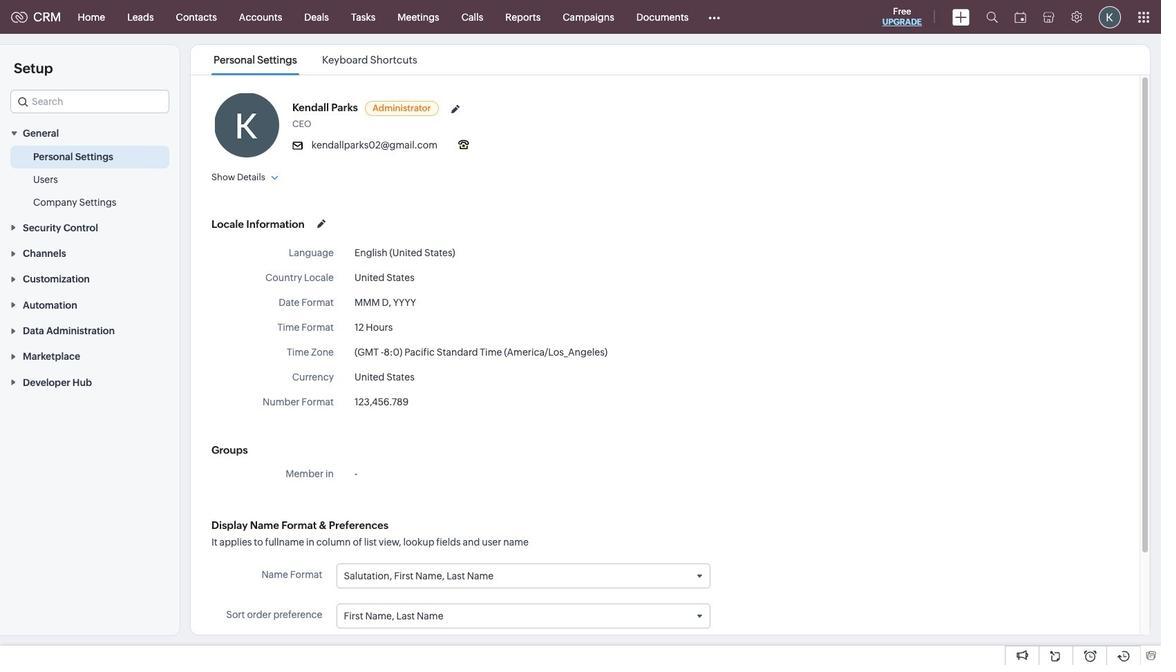 Task type: locate. For each thing, give the bounding box(es) containing it.
None field
[[10, 90, 169, 113], [337, 565, 710, 588], [337, 605, 710, 629], [337, 565, 710, 588], [337, 605, 710, 629]]

list
[[201, 45, 430, 75]]

region
[[0, 146, 180, 215]]

Other Modules field
[[700, 6, 730, 28]]

calendar image
[[1015, 11, 1026, 22]]

Search text field
[[11, 91, 169, 113]]

logo image
[[11, 11, 28, 22]]

none field search
[[10, 90, 169, 113]]

create menu element
[[944, 0, 978, 34]]



Task type: describe. For each thing, give the bounding box(es) containing it.
search image
[[986, 11, 998, 23]]

profile element
[[1091, 0, 1129, 34]]

search element
[[978, 0, 1006, 34]]

create menu image
[[953, 9, 970, 25]]

profile image
[[1099, 6, 1121, 28]]



Task type: vqa. For each thing, say whether or not it's contained in the screenshot.
Calendar image
yes



